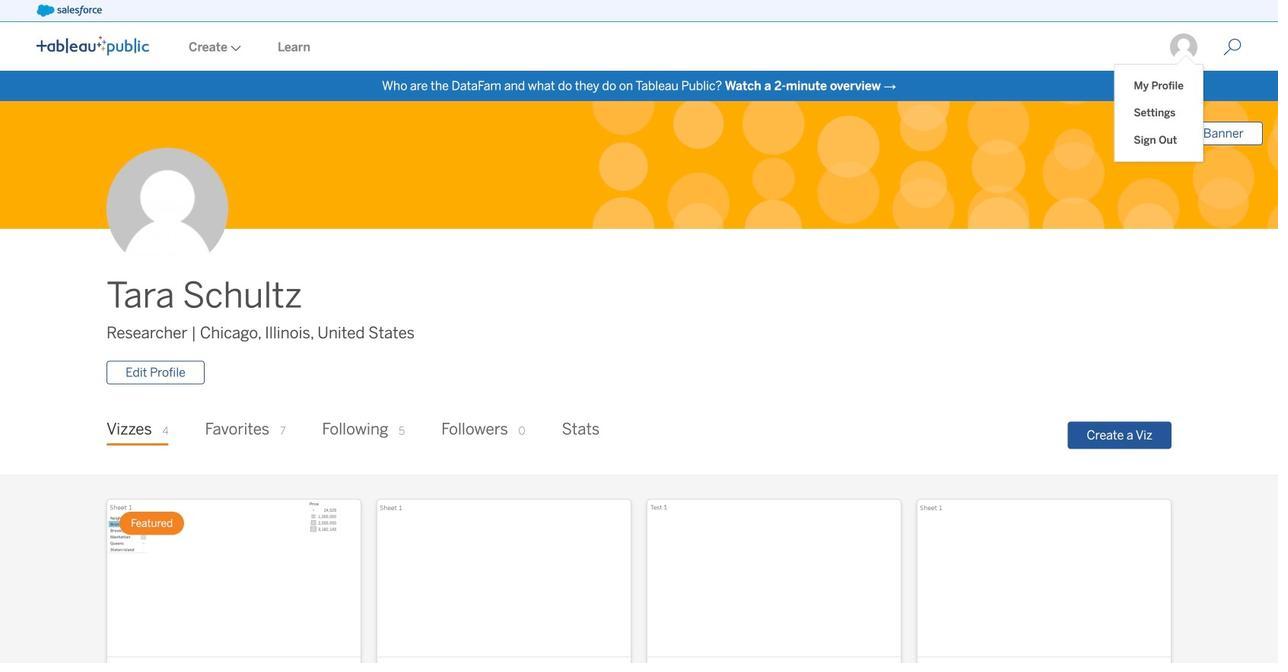 Task type: describe. For each thing, give the bounding box(es) containing it.
logo image
[[37, 36, 149, 56]]

avatar image
[[107, 148, 228, 270]]

2 workbook thumbnail image from the left
[[377, 500, 631, 657]]

3 workbook thumbnail image from the left
[[648, 500, 901, 657]]

list options menu
[[1115, 65, 1203, 161]]

featured element
[[119, 512, 184, 536]]



Task type: locate. For each thing, give the bounding box(es) containing it.
salesforce logo image
[[37, 5, 102, 17]]

go to search image
[[1205, 38, 1260, 56]]

dialog
[[1115, 55, 1203, 161]]

4 workbook thumbnail image from the left
[[918, 500, 1171, 657]]

tara.schultz image
[[1169, 32, 1199, 62]]

workbook thumbnail image
[[107, 500, 361, 657], [377, 500, 631, 657], [648, 500, 901, 657], [918, 500, 1171, 657]]

1 workbook thumbnail image from the left
[[107, 500, 361, 657]]



Task type: vqa. For each thing, say whether or not it's contained in the screenshot.
Salesforce Logo
yes



